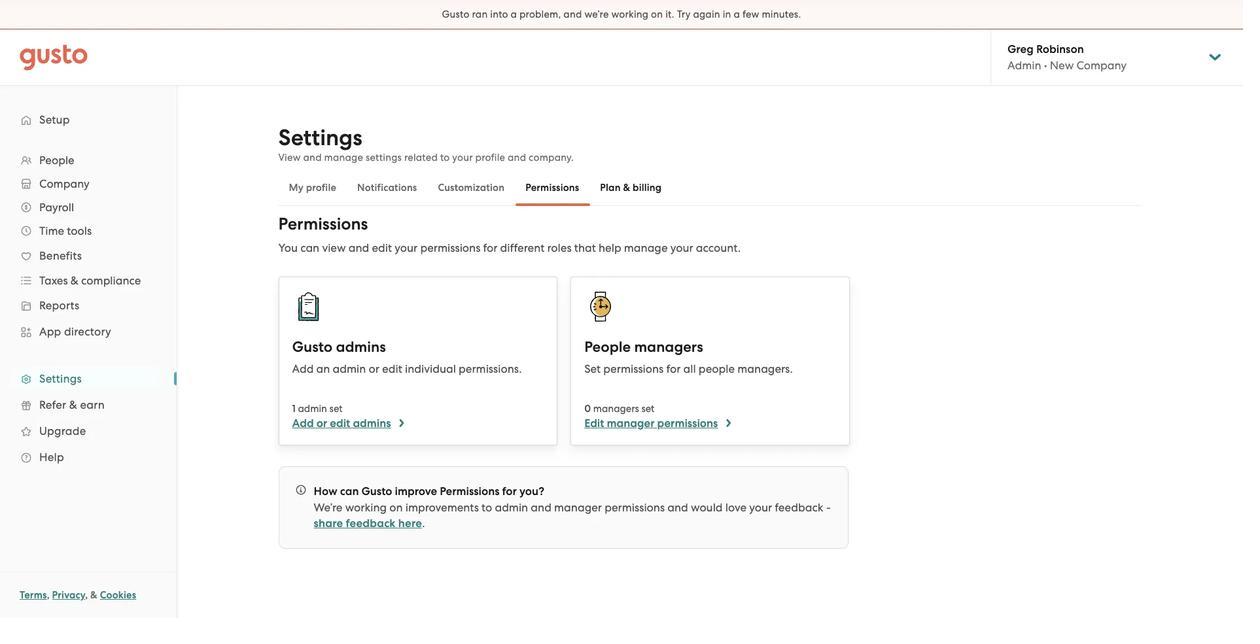 Task type: describe. For each thing, give the bounding box(es) containing it.
people for people managers set permissions for all people managers.
[[585, 338, 631, 356]]

permissions inside how can gusto improve permissions for you? we're working on improvements to admin and manager permissions and would love your feedback - share feedback here .
[[605, 501, 665, 514]]

how
[[314, 485, 337, 499]]

my profile button
[[278, 172, 347, 204]]

minutes.
[[762, 9, 801, 20]]

gusto for admins
[[292, 338, 333, 356]]

1 vertical spatial manage
[[624, 242, 668, 255]]

setup
[[39, 113, 70, 126]]

time tools button
[[13, 219, 164, 243]]

upgrade
[[39, 425, 86, 438]]

people managers set permissions for all people managers.
[[585, 338, 793, 376]]

settings
[[366, 152, 402, 164]]

refer & earn link
[[13, 393, 164, 417]]

to inside settings view and manage settings related to your profile and company.
[[440, 152, 450, 164]]

terms link
[[20, 590, 47, 601]]

notifications button
[[347, 172, 428, 204]]

add inside gusto admins add an admin or edit individual permissions.
[[292, 363, 314, 376]]

taxes & compliance button
[[13, 269, 164, 293]]

help
[[599, 242, 622, 255]]

new
[[1050, 59, 1074, 72]]

1
[[292, 403, 296, 415]]

admin
[[1008, 59, 1042, 72]]

company inside company "dropdown button"
[[39, 177, 89, 190]]

-
[[826, 501, 831, 514]]

billing
[[633, 182, 662, 194]]

few
[[743, 9, 760, 20]]

greg
[[1008, 43, 1034, 56]]

help link
[[13, 446, 164, 469]]

1 vertical spatial permissions
[[278, 214, 368, 234]]

gusto ran into a problem, and we're working on it. try again in a few minutes.
[[442, 9, 801, 20]]

& for compliance
[[71, 274, 78, 287]]

set for managers
[[642, 403, 655, 415]]

different
[[500, 242, 545, 255]]

robinson
[[1037, 43, 1084, 56]]

for inside how can gusto improve permissions for you? we're working on improvements to admin and manager permissions and would love your feedback - share feedback here .
[[502, 485, 517, 499]]

you?
[[520, 485, 545, 499]]

admins inside 1 admin set add or edit admins
[[353, 417, 391, 431]]

or inside 1 admin set add or edit admins
[[317, 417, 327, 431]]

earn
[[80, 399, 105, 412]]

0
[[585, 403, 591, 415]]

we're
[[585, 9, 609, 20]]

& left cookies button
[[90, 590, 98, 601]]

help
[[39, 451, 64, 464]]

0 vertical spatial edit
[[372, 242, 392, 255]]

managers.
[[738, 363, 793, 376]]

here
[[398, 517, 422, 531]]

1 horizontal spatial feedback
[[775, 501, 824, 514]]

love
[[726, 501, 747, 514]]

settings tabs tab list
[[278, 170, 1142, 206]]

people button
[[13, 149, 164, 172]]

refer
[[39, 399, 66, 412]]

you can view and edit your permissions for different roles that help manage your account.
[[278, 242, 741, 255]]

settings for settings view and manage settings related to your profile and company.
[[278, 124, 362, 151]]

upgrade link
[[13, 420, 164, 443]]

privacy link
[[52, 590, 85, 601]]

an
[[317, 363, 330, 376]]

notifications
[[357, 182, 417, 194]]

time tools
[[39, 224, 92, 238]]

admin inside 1 admin set add or edit admins
[[298, 403, 327, 415]]

for inside people managers set permissions for all people managers.
[[667, 363, 681, 376]]

terms , privacy , & cookies
[[20, 590, 136, 601]]

on inside how can gusto improve permissions for you? we're working on improvements to admin and manager permissions and would love your feedback - share feedback here .
[[390, 501, 403, 514]]

1 horizontal spatial working
[[612, 9, 649, 20]]

0 horizontal spatial feedback
[[346, 517, 396, 531]]

into
[[490, 9, 508, 20]]

it.
[[666, 9, 675, 20]]

to inside how can gusto improve permissions for you? we're working on improvements to admin and manager permissions and would love your feedback - share feedback here .
[[482, 501, 492, 514]]

plan & billing button
[[590, 172, 672, 204]]

reports
[[39, 299, 79, 312]]

we're
[[314, 501, 343, 514]]

customization button
[[428, 172, 515, 204]]

cookies button
[[100, 588, 136, 603]]

settings for settings
[[39, 372, 82, 385]]

my profile
[[289, 182, 336, 194]]

payroll button
[[13, 196, 164, 219]]

refer & earn
[[39, 399, 105, 412]]

& for earn
[[69, 399, 77, 412]]

taxes & compliance
[[39, 274, 141, 287]]

app
[[39, 325, 61, 338]]

related
[[404, 152, 438, 164]]

individual
[[405, 363, 456, 376]]

customization
[[438, 182, 505, 194]]

profile inside settings view and manage settings related to your profile and company.
[[476, 152, 505, 164]]

0 managers set edit manager permissions
[[585, 403, 718, 431]]

•
[[1044, 59, 1048, 72]]

my
[[289, 182, 304, 194]]

edit
[[585, 417, 604, 431]]

share feedback here link
[[314, 517, 422, 531]]

your inside settings view and manage settings related to your profile and company.
[[452, 152, 473, 164]]

permissions.
[[459, 363, 522, 376]]

managers for 0
[[593, 403, 639, 415]]



Task type: locate. For each thing, give the bounding box(es) containing it.
2 vertical spatial permissions
[[440, 485, 500, 499]]

greg robinson admin • new company
[[1008, 43, 1127, 72]]

can for you
[[300, 242, 320, 255]]

company up payroll
[[39, 177, 89, 190]]

permissions inside 0 managers set edit manager permissions
[[657, 417, 718, 431]]

0 horizontal spatial permissions
[[278, 214, 368, 234]]

0 horizontal spatial settings
[[39, 372, 82, 385]]

profile up customization
[[476, 152, 505, 164]]

add
[[292, 363, 314, 376], [292, 417, 314, 431]]

0 vertical spatial gusto
[[442, 9, 470, 20]]

set inside 1 admin set add or edit admins
[[330, 403, 343, 415]]

0 vertical spatial to
[[440, 152, 450, 164]]

2 horizontal spatial gusto
[[442, 9, 470, 20]]

view
[[278, 152, 301, 164]]

set inside 0 managers set edit manager permissions
[[642, 403, 655, 415]]

& for billing
[[623, 182, 631, 194]]

0 horizontal spatial profile
[[306, 182, 336, 194]]

for left different
[[483, 242, 498, 255]]

on left it. at the top of the page
[[651, 9, 663, 20]]

1 vertical spatial company
[[39, 177, 89, 190]]

profile
[[476, 152, 505, 164], [306, 182, 336, 194]]

1 vertical spatial or
[[317, 417, 327, 431]]

0 vertical spatial permissions
[[526, 182, 579, 194]]

0 horizontal spatial ,
[[47, 590, 50, 601]]

1 horizontal spatial company
[[1077, 59, 1127, 72]]

1 horizontal spatial manager
[[607, 417, 655, 431]]

0 vertical spatial manage
[[324, 152, 363, 164]]

1 horizontal spatial a
[[734, 9, 740, 20]]

2 vertical spatial admin
[[495, 501, 528, 514]]

plan & billing
[[600, 182, 662, 194]]

gusto up an at left
[[292, 338, 333, 356]]

.
[[422, 517, 425, 530]]

1 horizontal spatial set
[[642, 403, 655, 415]]

0 horizontal spatial on
[[390, 501, 403, 514]]

benefits link
[[13, 244, 164, 268]]

benefits
[[39, 249, 82, 262]]

& inside dropdown button
[[71, 274, 78, 287]]

, left privacy
[[47, 590, 50, 601]]

1 vertical spatial feedback
[[346, 517, 396, 531]]

to right related
[[440, 152, 450, 164]]

feedback
[[775, 501, 824, 514], [346, 517, 396, 531]]

home image
[[20, 44, 88, 70]]

admin inside how can gusto improve permissions for you? we're working on improvements to admin and manager permissions and would love your feedback - share feedback here .
[[495, 501, 528, 514]]

how can gusto improve permissions for you? we're working on improvements to admin and manager permissions and would love your feedback - share feedback here .
[[314, 485, 831, 531]]

roles
[[547, 242, 572, 255]]

permissions inside 'permissions' button
[[526, 182, 579, 194]]

on up here
[[390, 501, 403, 514]]

, left cookies button
[[85, 590, 88, 601]]

0 horizontal spatial a
[[511, 9, 517, 20]]

1 horizontal spatial admin
[[333, 363, 366, 376]]

payroll
[[39, 201, 74, 214]]

edit
[[372, 242, 392, 255], [382, 363, 402, 376], [330, 417, 350, 431]]

managers up edit
[[593, 403, 639, 415]]

company inside greg robinson admin • new company
[[1077, 59, 1127, 72]]

cookies
[[100, 590, 136, 601]]

settings
[[278, 124, 362, 151], [39, 372, 82, 385]]

on
[[651, 9, 663, 20], [390, 501, 403, 514]]

1 horizontal spatial for
[[502, 485, 517, 499]]

1 admin set add or edit admins
[[292, 403, 391, 431]]

can right you
[[300, 242, 320, 255]]

&
[[623, 182, 631, 194], [71, 274, 78, 287], [69, 399, 77, 412], [90, 590, 98, 601]]

working right we're
[[612, 9, 649, 20]]

set down an at left
[[330, 403, 343, 415]]

add inside 1 admin set add or edit admins
[[292, 417, 314, 431]]

permissions down 'company.' on the top left of the page
[[526, 182, 579, 194]]

settings inside settings view and manage settings related to your profile and company.
[[278, 124, 362, 151]]

taxes
[[39, 274, 68, 287]]

for left you? on the bottom left
[[502, 485, 517, 499]]

your inside how can gusto improve permissions for you? we're working on improvements to admin and manager permissions and would love your feedback - share feedback here .
[[750, 501, 772, 514]]

0 horizontal spatial can
[[300, 242, 320, 255]]

0 vertical spatial for
[[483, 242, 498, 255]]

0 vertical spatial settings
[[278, 124, 362, 151]]

settings up refer
[[39, 372, 82, 385]]

your right love
[[750, 501, 772, 514]]

can inside how can gusto improve permissions for you? we're working on improvements to admin and manager permissions and would love your feedback - share feedback here .
[[340, 485, 359, 499]]

0 vertical spatial on
[[651, 9, 663, 20]]

can right how
[[340, 485, 359, 499]]

people up company "dropdown button"
[[39, 154, 74, 167]]

your
[[452, 152, 473, 164], [395, 242, 418, 255], [671, 242, 693, 255], [750, 501, 772, 514]]

2 a from the left
[[734, 9, 740, 20]]

set for admins
[[330, 403, 343, 415]]

1 vertical spatial manager
[[554, 501, 602, 514]]

0 vertical spatial feedback
[[775, 501, 824, 514]]

add down 1
[[292, 417, 314, 431]]

or right an at left
[[369, 363, 380, 376]]

gusto
[[442, 9, 470, 20], [292, 338, 333, 356], [362, 485, 392, 499]]

would
[[691, 501, 723, 514]]

0 horizontal spatial or
[[317, 417, 327, 431]]

time
[[39, 224, 64, 238]]

0 horizontal spatial admin
[[298, 403, 327, 415]]

list
[[0, 149, 177, 471]]

1 horizontal spatial people
[[585, 338, 631, 356]]

can
[[300, 242, 320, 255], [340, 485, 359, 499]]

admin inside gusto admins add an admin or edit individual permissions.
[[333, 363, 366, 376]]

0 vertical spatial admin
[[333, 363, 366, 376]]

managers
[[634, 338, 703, 356], [593, 403, 639, 415]]

0 vertical spatial manager
[[607, 417, 655, 431]]

1 horizontal spatial to
[[482, 501, 492, 514]]

2 horizontal spatial permissions
[[526, 182, 579, 194]]

2 vertical spatial gusto
[[362, 485, 392, 499]]

settings inside gusto navigation element
[[39, 372, 82, 385]]

a right in
[[734, 9, 740, 20]]

& inside button
[[623, 182, 631, 194]]

for
[[483, 242, 498, 255], [667, 363, 681, 376], [502, 485, 517, 499]]

working
[[612, 9, 649, 20], [345, 501, 387, 514]]

1 vertical spatial profile
[[306, 182, 336, 194]]

& left earn
[[69, 399, 77, 412]]

privacy
[[52, 590, 85, 601]]

1 vertical spatial people
[[585, 338, 631, 356]]

0 horizontal spatial company
[[39, 177, 89, 190]]

1 horizontal spatial or
[[369, 363, 380, 376]]

company button
[[13, 172, 164, 196]]

0 horizontal spatial people
[[39, 154, 74, 167]]

app directory
[[39, 325, 111, 338]]

people up set at the bottom left
[[585, 338, 631, 356]]

feedback left here
[[346, 517, 396, 531]]

view
[[322, 242, 346, 255]]

1 horizontal spatial on
[[651, 9, 663, 20]]

improve
[[395, 485, 437, 499]]

company right new
[[1077, 59, 1127, 72]]

1 vertical spatial managers
[[593, 403, 639, 415]]

2 vertical spatial for
[[502, 485, 517, 499]]

set
[[585, 363, 601, 376]]

2 horizontal spatial for
[[667, 363, 681, 376]]

settings up view
[[278, 124, 362, 151]]

2 set from the left
[[642, 403, 655, 415]]

1 vertical spatial settings
[[39, 372, 82, 385]]

or
[[369, 363, 380, 376], [317, 417, 327, 431]]

compliance
[[81, 274, 141, 287]]

people
[[39, 154, 74, 167], [585, 338, 631, 356]]

manager
[[607, 417, 655, 431], [554, 501, 602, 514]]

working inside how can gusto improve permissions for you? we're working on improvements to admin and manager permissions and would love your feedback - share feedback here .
[[345, 501, 387, 514]]

0 horizontal spatial gusto
[[292, 338, 333, 356]]

your up customization
[[452, 152, 473, 164]]

or inside gusto admins add an admin or edit individual permissions.
[[369, 363, 380, 376]]

manage
[[324, 152, 363, 164], [624, 242, 668, 255]]

admins inside gusto admins add an admin or edit individual permissions.
[[336, 338, 386, 356]]

1 add from the top
[[292, 363, 314, 376]]

0 vertical spatial profile
[[476, 152, 505, 164]]

terms
[[20, 590, 47, 601]]

0 horizontal spatial for
[[483, 242, 498, 255]]

all
[[684, 363, 696, 376]]

1 a from the left
[[511, 9, 517, 20]]

managers up all
[[634, 338, 703, 356]]

0 horizontal spatial working
[[345, 501, 387, 514]]

2 horizontal spatial admin
[[495, 501, 528, 514]]

that
[[575, 242, 596, 255]]

manage right help
[[624, 242, 668, 255]]

edit right view
[[372, 242, 392, 255]]

account.
[[696, 242, 741, 255]]

try
[[677, 9, 691, 20]]

1 vertical spatial can
[[340, 485, 359, 499]]

settings view and manage settings related to your profile and company.
[[278, 124, 574, 164]]

manage inside settings view and manage settings related to your profile and company.
[[324, 152, 363, 164]]

tools
[[67, 224, 92, 238]]

gusto inside gusto admins add an admin or edit individual permissions.
[[292, 338, 333, 356]]

permissions inside people managers set permissions for all people managers.
[[604, 363, 664, 376]]

share
[[314, 517, 343, 531]]

admin right an at left
[[333, 363, 366, 376]]

permissions up improvements at left bottom
[[440, 485, 500, 499]]

manage left the settings
[[324, 152, 363, 164]]

profile inside button
[[306, 182, 336, 194]]

app directory link
[[13, 320, 164, 344]]

1 vertical spatial edit
[[382, 363, 402, 376]]

gusto left ran
[[442, 9, 470, 20]]

admin right 1
[[298, 403, 327, 415]]

company
[[1077, 59, 1127, 72], [39, 177, 89, 190]]

or down an at left
[[317, 417, 327, 431]]

your down notifications button
[[395, 242, 418, 255]]

to right improvements at left bottom
[[482, 501, 492, 514]]

2 , from the left
[[85, 590, 88, 601]]

in
[[723, 9, 731, 20]]

people for people
[[39, 154, 74, 167]]

edit inside 1 admin set add or edit admins
[[330, 417, 350, 431]]

manager inside 0 managers set edit manager permissions
[[607, 417, 655, 431]]

1 vertical spatial admins
[[353, 417, 391, 431]]

edit inside gusto admins add an admin or edit individual permissions.
[[382, 363, 402, 376]]

a
[[511, 9, 517, 20], [734, 9, 740, 20]]

0 vertical spatial managers
[[634, 338, 703, 356]]

1 horizontal spatial gusto
[[362, 485, 392, 499]]

1 vertical spatial admin
[[298, 403, 327, 415]]

managers inside 0 managers set edit manager permissions
[[593, 403, 639, 415]]

people
[[699, 363, 735, 376]]

1 vertical spatial add
[[292, 417, 314, 431]]

people inside dropdown button
[[39, 154, 74, 167]]

& right taxes
[[71, 274, 78, 287]]

problem,
[[520, 9, 561, 20]]

1 horizontal spatial settings
[[278, 124, 362, 151]]

admin down you? on the bottom left
[[495, 501, 528, 514]]

again
[[693, 9, 720, 20]]

1 vertical spatial to
[[482, 501, 492, 514]]

set right 0
[[642, 403, 655, 415]]

permissions up view
[[278, 214, 368, 234]]

2 vertical spatial edit
[[330, 417, 350, 431]]

feedback left -
[[775, 501, 824, 514]]

0 vertical spatial working
[[612, 9, 649, 20]]

you
[[278, 242, 298, 255]]

permissions button
[[515, 172, 590, 204]]

permissions
[[420, 242, 481, 255], [604, 363, 664, 376], [657, 417, 718, 431], [605, 501, 665, 514]]

0 vertical spatial people
[[39, 154, 74, 167]]

1 set from the left
[[330, 403, 343, 415]]

gusto for ran
[[442, 9, 470, 20]]

ran
[[472, 9, 488, 20]]

1 vertical spatial gusto
[[292, 338, 333, 356]]

1 horizontal spatial ,
[[85, 590, 88, 601]]

1 vertical spatial on
[[390, 501, 403, 514]]

reports link
[[13, 294, 164, 317]]

1 horizontal spatial can
[[340, 485, 359, 499]]

company.
[[529, 152, 574, 164]]

0 horizontal spatial manager
[[554, 501, 602, 514]]

1 horizontal spatial profile
[[476, 152, 505, 164]]

gusto inside how can gusto improve permissions for you? we're working on improvements to admin and manager permissions and would love your feedback - share feedback here .
[[362, 485, 392, 499]]

setup link
[[13, 108, 164, 132]]

0 vertical spatial company
[[1077, 59, 1127, 72]]

0 horizontal spatial set
[[330, 403, 343, 415]]

and
[[564, 9, 582, 20], [303, 152, 322, 164], [508, 152, 526, 164], [349, 242, 369, 255], [531, 501, 552, 514], [668, 501, 688, 514]]

can for how
[[340, 485, 359, 499]]

edit left individual
[[382, 363, 402, 376]]

permissions
[[526, 182, 579, 194], [278, 214, 368, 234], [440, 485, 500, 499]]

managers inside people managers set permissions for all people managers.
[[634, 338, 703, 356]]

& right plan
[[623, 182, 631, 194]]

0 horizontal spatial manage
[[324, 152, 363, 164]]

1 vertical spatial working
[[345, 501, 387, 514]]

profile right my
[[306, 182, 336, 194]]

a right the into
[[511, 9, 517, 20]]

managers for people
[[634, 338, 703, 356]]

gusto admins add an admin or edit individual permissions.
[[292, 338, 522, 376]]

0 vertical spatial admins
[[336, 338, 386, 356]]

people inside people managers set permissions for all people managers.
[[585, 338, 631, 356]]

for left all
[[667, 363, 681, 376]]

gusto navigation element
[[0, 86, 177, 492]]

0 vertical spatial add
[[292, 363, 314, 376]]

1 vertical spatial for
[[667, 363, 681, 376]]

plan
[[600, 182, 621, 194]]

0 horizontal spatial to
[[440, 152, 450, 164]]

0 vertical spatial can
[[300, 242, 320, 255]]

directory
[[64, 325, 111, 338]]

working up share feedback here link
[[345, 501, 387, 514]]

set
[[330, 403, 343, 415], [642, 403, 655, 415]]

list containing people
[[0, 149, 177, 471]]

edit down an at left
[[330, 417, 350, 431]]

1 horizontal spatial permissions
[[440, 485, 500, 499]]

1 horizontal spatial manage
[[624, 242, 668, 255]]

your left account.
[[671, 242, 693, 255]]

manager inside how can gusto improve permissions for you? we're working on improvements to admin and manager permissions and would love your feedback - share feedback here .
[[554, 501, 602, 514]]

add left an at left
[[292, 363, 314, 376]]

0 vertical spatial or
[[369, 363, 380, 376]]

2 add from the top
[[292, 417, 314, 431]]

1 , from the left
[[47, 590, 50, 601]]

gusto up share feedback here link
[[362, 485, 392, 499]]

permissions inside how can gusto improve permissions for you? we're working on improvements to admin and manager permissions and would love your feedback - share feedback here .
[[440, 485, 500, 499]]

settings link
[[13, 367, 164, 391]]



Task type: vqa. For each thing, say whether or not it's contained in the screenshot.
Permissions within How can Gusto improve Permissions for you? We're working on improvements to admin and manager permissions and would love your feedback - share feedback here .
yes



